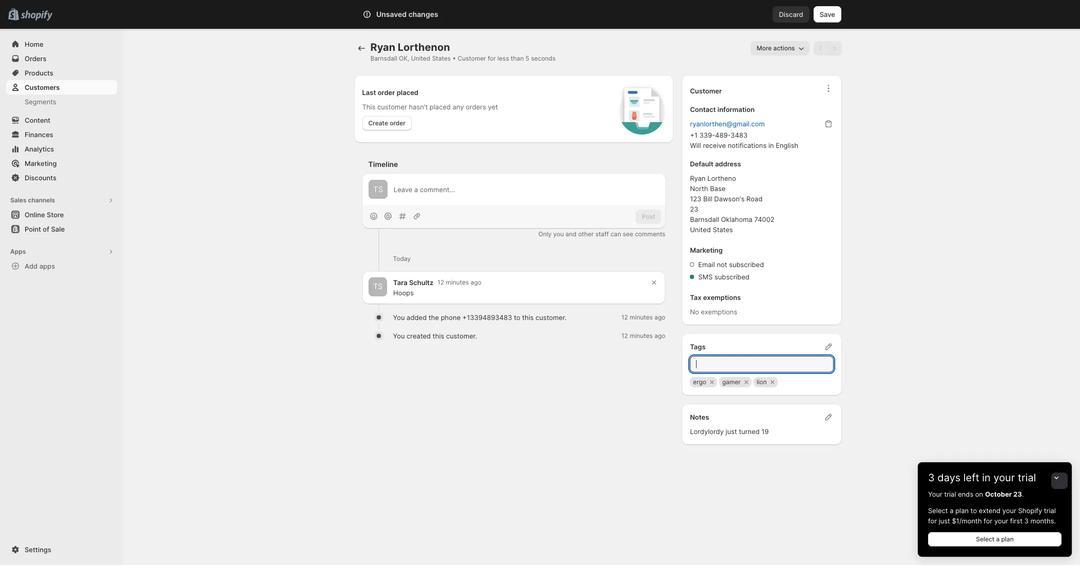 Task type: vqa. For each thing, say whether or not it's contained in the screenshot.
left placed
yes



Task type: locate. For each thing, give the bounding box(es) containing it.
this down the
[[433, 332, 444, 340]]

bill
[[704, 195, 713, 203]]

12 inside tara schultz 12 minutes ago hoops
[[438, 279, 444, 286]]

default
[[690, 160, 714, 168]]

1 horizontal spatial for
[[929, 517, 937, 525]]

0 vertical spatial united
[[411, 54, 431, 62]]

2 vertical spatial 12
[[622, 332, 628, 340]]

plan inside select a plan link
[[1002, 535, 1014, 543]]

trial
[[1019, 472, 1037, 484], [945, 490, 957, 498], [1045, 507, 1057, 515]]

ryan inside ryan lorthenon barnsdall ok, united states • customer for less than 5 seconds
[[371, 41, 396, 53]]

0 vertical spatial select
[[929, 507, 949, 515]]

hoops
[[394, 289, 414, 297]]

order down the customer
[[390, 119, 406, 127]]

0 vertical spatial ago
[[471, 279, 482, 286]]

only you and other staff can see comments
[[539, 230, 666, 238]]

in right left
[[983, 472, 991, 484]]

select a plan link
[[929, 532, 1062, 547]]

barnsdall down bill
[[690, 215, 720, 223]]

2 you from the top
[[393, 332, 405, 340]]

minutes inside tara schultz 12 minutes ago hoops
[[446, 279, 469, 286]]

channels
[[28, 196, 55, 204]]

days
[[938, 472, 961, 484]]

0 horizontal spatial marketing
[[25, 159, 57, 167]]

0 horizontal spatial to
[[514, 314, 521, 322]]

0 horizontal spatial just
[[726, 427, 738, 436]]

your up first at the right of page
[[1003, 507, 1017, 515]]

barnsdall inside ryan lortheno north base 123 bill dawson's road 23 barnsdall oklahoma 74002 united states
[[690, 215, 720, 223]]

online store
[[25, 211, 64, 219]]

0 horizontal spatial states
[[432, 54, 451, 62]]

1 horizontal spatial select
[[977, 535, 995, 543]]

1 vertical spatial avatar with initials t s image
[[369, 278, 387, 296]]

sms
[[699, 273, 713, 281]]

customer
[[458, 54, 486, 62], [690, 87, 722, 95]]

in inside 'dropdown button'
[[983, 472, 991, 484]]

1 vertical spatial trial
[[945, 490, 957, 498]]

lorthenon
[[398, 41, 450, 53]]

for for a
[[929, 517, 937, 525]]

0 vertical spatial 12
[[438, 279, 444, 286]]

orders
[[25, 54, 46, 63]]

placed up hasn't
[[397, 88, 419, 97]]

0 vertical spatial trial
[[1019, 472, 1037, 484]]

0 vertical spatial 3
[[929, 472, 935, 484]]

23 down 123
[[690, 205, 699, 213]]

minutes
[[446, 279, 469, 286], [630, 314, 653, 321], [630, 332, 653, 340]]

1 horizontal spatial ryan
[[690, 174, 706, 182]]

select down select a plan to extend your shopify trial for just $1/month for your first 3 months.
[[977, 535, 995, 543]]

avatar with initials t s image left the tara
[[369, 278, 387, 296]]

october
[[986, 490, 1012, 498]]

sales
[[10, 196, 26, 204]]

subscribed right the not
[[730, 260, 765, 269]]

1 horizontal spatial 23
[[1014, 490, 1023, 498]]

1 avatar with initials t s image from the top
[[369, 180, 388, 199]]

add apps button
[[6, 259, 117, 273]]

add
[[25, 262, 38, 270]]

in inside +1 339-489-3483 will receive notifications in english
[[769, 141, 774, 149]]

1 vertical spatial select
[[977, 535, 995, 543]]

0 vertical spatial barnsdall
[[371, 54, 397, 62]]

united down "lorthenon"
[[411, 54, 431, 62]]

point of sale
[[25, 225, 65, 233]]

united down 123
[[690, 226, 711, 234]]

plan up $1/month
[[956, 507, 969, 515]]

1 vertical spatial to
[[971, 507, 978, 515]]

timeline
[[369, 160, 398, 168]]

2 12 minutes ago from the top
[[622, 332, 666, 340]]

this right '+13394893483'
[[523, 314, 534, 322]]

a inside select a plan to extend your shopify trial for just $1/month for your first 3 months.
[[950, 507, 954, 515]]

tara
[[394, 279, 408, 287]]

you for you created this customer.
[[393, 332, 405, 340]]

your left first at the right of page
[[995, 517, 1009, 525]]

ryan for lorthenon
[[371, 41, 396, 53]]

0 horizontal spatial barnsdall
[[371, 54, 397, 62]]

0 horizontal spatial in
[[769, 141, 774, 149]]

1 vertical spatial 12
[[622, 314, 628, 321]]

just left "turned"
[[726, 427, 738, 436]]

0 vertical spatial customer.
[[536, 314, 567, 322]]

marketing
[[25, 159, 57, 167], [690, 246, 723, 254]]

products link
[[6, 66, 117, 80]]

None text field
[[690, 356, 834, 372]]

1 horizontal spatial barnsdall
[[690, 215, 720, 223]]

select a plan to extend your shopify trial for just $1/month for your first 3 months.
[[929, 507, 1057, 525]]

plan down first at the right of page
[[1002, 535, 1014, 543]]

analytics link
[[6, 142, 117, 156]]

1 vertical spatial united
[[690, 226, 711, 234]]

trial inside 'dropdown button'
[[1019, 472, 1037, 484]]

0 horizontal spatial select
[[929, 507, 949, 515]]

order up the customer
[[378, 88, 395, 97]]

more actions button
[[751, 41, 810, 55]]

your
[[929, 490, 943, 498]]

create order button
[[362, 116, 412, 130]]

0 vertical spatial minutes
[[446, 279, 469, 286]]

plan inside select a plan to extend your shopify trial for just $1/month for your first 3 months.
[[956, 507, 969, 515]]

apps
[[10, 248, 26, 255]]

ago
[[471, 279, 482, 286], [655, 314, 666, 321], [655, 332, 666, 340]]

default address
[[690, 160, 742, 168]]

1 12 minutes ago from the top
[[622, 314, 666, 321]]

0 vertical spatial avatar with initials t s image
[[369, 180, 388, 199]]

1 vertical spatial marketing
[[690, 246, 723, 254]]

12 for customer.
[[622, 332, 628, 340]]

0 horizontal spatial a
[[950, 507, 954, 515]]

you for you added the phone +13394893483 to this customer.
[[393, 314, 405, 322]]

2 vertical spatial minutes
[[630, 332, 653, 340]]

2 vertical spatial trial
[[1045, 507, 1057, 515]]

1 horizontal spatial marketing
[[690, 246, 723, 254]]

0 vertical spatial a
[[950, 507, 954, 515]]

0 vertical spatial ryan
[[371, 41, 396, 53]]

0 horizontal spatial 23
[[690, 205, 699, 213]]

comments
[[635, 230, 666, 238]]

order inside 'create order' button
[[390, 119, 406, 127]]

3 inside select a plan to extend your shopify trial for just $1/month for your first 3 months.
[[1025, 517, 1029, 525]]

0 vertical spatial order
[[378, 88, 395, 97]]

ago for phone
[[655, 314, 666, 321]]

0 vertical spatial exemptions
[[704, 293, 741, 302]]

3 days left in your trial button
[[918, 462, 1073, 484]]

receive
[[703, 141, 726, 149]]

1 horizontal spatial states
[[713, 226, 733, 234]]

avatar with initials t s image down timeline
[[369, 180, 388, 199]]

0 vertical spatial just
[[726, 427, 738, 436]]

you
[[554, 230, 564, 238]]

1 horizontal spatial customer
[[690, 87, 722, 95]]

3 right first at the right of page
[[1025, 517, 1029, 525]]

store
[[47, 211, 64, 219]]

you left added
[[393, 314, 405, 322]]

1 horizontal spatial just
[[939, 517, 951, 525]]

segments
[[25, 98, 56, 106]]

select for select a plan
[[977, 535, 995, 543]]

customer inside ryan lorthenon barnsdall ok, united states • customer for less than 5 seconds
[[458, 54, 486, 62]]

select down your at the right bottom
[[929, 507, 949, 515]]

1 vertical spatial states
[[713, 226, 733, 234]]

1 vertical spatial barnsdall
[[690, 215, 720, 223]]

a up $1/month
[[950, 507, 954, 515]]

states down the oklahoma
[[713, 226, 733, 234]]

1 horizontal spatial 3
[[1025, 517, 1029, 525]]

0 vertical spatial states
[[432, 54, 451, 62]]

12 minutes ago
[[622, 314, 666, 321], [622, 332, 666, 340]]

sales channels
[[10, 196, 55, 204]]

ryan down the unsaved
[[371, 41, 396, 53]]

a down select a plan to extend your shopify trial for just $1/month for your first 3 months.
[[997, 535, 1000, 543]]

0 vertical spatial 12 minutes ago
[[622, 314, 666, 321]]

ryan inside ryan lortheno north base 123 bill dawson's road 23 barnsdall oklahoma 74002 united states
[[690, 174, 706, 182]]

create order
[[369, 119, 406, 127]]

0 horizontal spatial trial
[[945, 490, 957, 498]]

1 vertical spatial you
[[393, 332, 405, 340]]

0 horizontal spatial ryan
[[371, 41, 396, 53]]

home link
[[6, 37, 117, 51]]

exemptions down tax exemptions
[[701, 308, 738, 316]]

1 horizontal spatial this
[[523, 314, 534, 322]]

1 you from the top
[[393, 314, 405, 322]]

0 horizontal spatial placed
[[397, 88, 419, 97]]

order for last
[[378, 88, 395, 97]]

marketing up discounts at left
[[25, 159, 57, 167]]

customer up contact
[[690, 87, 722, 95]]

avatar with initials t s image
[[369, 180, 388, 199], [369, 278, 387, 296]]

order
[[378, 88, 395, 97], [390, 119, 406, 127]]

ergo
[[694, 378, 707, 386]]

in left english
[[769, 141, 774, 149]]

12 minutes ago for you added the phone +13394893483 to this customer.
[[622, 314, 666, 321]]

0 vertical spatial plan
[[956, 507, 969, 515]]

states left •
[[432, 54, 451, 62]]

1 horizontal spatial plan
[[1002, 535, 1014, 543]]

1 horizontal spatial trial
[[1019, 472, 1037, 484]]

0 vertical spatial subscribed
[[730, 260, 765, 269]]

0 horizontal spatial this
[[433, 332, 444, 340]]

subscribed down email not subscribed
[[715, 273, 750, 281]]

segments link
[[6, 95, 117, 109]]

customers link
[[6, 80, 117, 95]]

3
[[929, 472, 935, 484], [1025, 517, 1029, 525]]

marketing up email on the top of the page
[[690, 246, 723, 254]]

placed
[[397, 88, 419, 97], [430, 103, 451, 111]]

1 vertical spatial 12 minutes ago
[[622, 332, 666, 340]]

0 horizontal spatial united
[[411, 54, 431, 62]]

0 vertical spatial in
[[769, 141, 774, 149]]

0 horizontal spatial plan
[[956, 507, 969, 515]]

customer right •
[[458, 54, 486, 62]]

12
[[438, 279, 444, 286], [622, 314, 628, 321], [622, 332, 628, 340]]

actions
[[774, 44, 795, 52]]

content link
[[6, 113, 117, 127]]

1 vertical spatial in
[[983, 472, 991, 484]]

barnsdall left ok,
[[371, 54, 397, 62]]

1 vertical spatial ryan
[[690, 174, 706, 182]]

email not subscribed
[[699, 260, 765, 269]]

states inside ryan lortheno north base 123 bill dawson's road 23 barnsdall oklahoma 74002 united states
[[713, 226, 733, 234]]

to right '+13394893483'
[[514, 314, 521, 322]]

staff
[[596, 230, 609, 238]]

5
[[526, 54, 530, 62]]

your up october
[[994, 472, 1016, 484]]

point
[[25, 225, 41, 233]]

post button
[[636, 209, 662, 224]]

3 up your at the right bottom
[[929, 472, 935, 484]]

0 vertical spatial you
[[393, 314, 405, 322]]

minutes for customer.
[[630, 332, 653, 340]]

for down extend
[[984, 517, 993, 525]]

ryan up north
[[690, 174, 706, 182]]

trial up months.
[[1045, 507, 1057, 515]]

select
[[929, 507, 949, 515], [977, 535, 995, 543]]

2 vertical spatial ago
[[655, 332, 666, 340]]

1 vertical spatial ago
[[655, 314, 666, 321]]

you left created
[[393, 332, 405, 340]]

3 days left in your trial element
[[918, 489, 1073, 557]]

just left $1/month
[[939, 517, 951, 525]]

save
[[820, 10, 836, 18]]

select inside select a plan to extend your shopify trial for just $1/month for your first 3 months.
[[929, 507, 949, 515]]

1 vertical spatial minutes
[[630, 314, 653, 321]]

lortheno
[[708, 174, 737, 182]]

exemptions up 'no exemptions' on the right of the page
[[704, 293, 741, 302]]

minutes for phone
[[630, 314, 653, 321]]

your
[[994, 472, 1016, 484], [1003, 507, 1017, 515], [995, 517, 1009, 525]]

0 vertical spatial placed
[[397, 88, 419, 97]]

created
[[407, 332, 431, 340]]

sales channels button
[[6, 193, 117, 208]]

0 horizontal spatial 3
[[929, 472, 935, 484]]

489-
[[716, 131, 731, 139]]

0 vertical spatial this
[[523, 314, 534, 322]]

1 vertical spatial placed
[[430, 103, 451, 111]]

order for create
[[390, 119, 406, 127]]

to up $1/month
[[971, 507, 978, 515]]

0 horizontal spatial customer
[[458, 54, 486, 62]]

orders link
[[6, 51, 117, 66]]

1 vertical spatial order
[[390, 119, 406, 127]]

select inside select a plan link
[[977, 535, 995, 543]]

2 horizontal spatial trial
[[1045, 507, 1057, 515]]

1 horizontal spatial a
[[997, 535, 1000, 543]]

trial right your at the right bottom
[[945, 490, 957, 498]]

subscribed
[[730, 260, 765, 269], [715, 273, 750, 281]]

0 vertical spatial to
[[514, 314, 521, 322]]

placed left any
[[430, 103, 451, 111]]

your inside 3 days left in your trial 'dropdown button'
[[994, 472, 1016, 484]]

1 horizontal spatial in
[[983, 472, 991, 484]]

1 horizontal spatial to
[[971, 507, 978, 515]]

1 horizontal spatial united
[[690, 226, 711, 234]]

1 vertical spatial exemptions
[[701, 308, 738, 316]]

ryan
[[371, 41, 396, 53], [690, 174, 706, 182]]

contact
[[690, 105, 716, 114]]

lion
[[757, 378, 767, 386]]

0 horizontal spatial for
[[488, 54, 496, 62]]

23 inside ryan lortheno north base 123 bill dawson's road 23 barnsdall oklahoma 74002 united states
[[690, 205, 699, 213]]

you created this customer.
[[393, 332, 477, 340]]

settings
[[25, 546, 51, 554]]

dawson's
[[715, 195, 745, 203]]

3 days left in your trial
[[929, 472, 1037, 484]]

23 right october
[[1014, 490, 1023, 498]]

1 vertical spatial plan
[[1002, 535, 1014, 543]]

for inside ryan lorthenon barnsdall ok, united states • customer for less than 5 seconds
[[488, 54, 496, 62]]

0 horizontal spatial customer.
[[446, 332, 477, 340]]

notes
[[690, 413, 710, 421]]

lordylordy
[[690, 427, 724, 436]]

you added the phone +13394893483 to this customer.
[[393, 314, 567, 322]]

1 vertical spatial a
[[997, 535, 1000, 543]]

1 horizontal spatial customer.
[[536, 314, 567, 322]]

1 vertical spatial just
[[939, 517, 951, 525]]

for down your at the right bottom
[[929, 517, 937, 525]]

shopify
[[1019, 507, 1043, 515]]

1 vertical spatial this
[[433, 332, 444, 340]]

for left less
[[488, 54, 496, 62]]

trial up .
[[1019, 472, 1037, 484]]

exemptions
[[704, 293, 741, 302], [701, 308, 738, 316]]

74002
[[755, 215, 775, 223]]

0 vertical spatial your
[[994, 472, 1016, 484]]

1 vertical spatial 3
[[1025, 517, 1029, 525]]

0 vertical spatial 23
[[690, 205, 699, 213]]

0 vertical spatial customer
[[458, 54, 486, 62]]

any
[[453, 103, 464, 111]]



Task type: describe. For each thing, give the bounding box(es) containing it.
.
[[1023, 490, 1024, 498]]

to inside select a plan to extend your shopify trial for just $1/month for your first 3 months.
[[971, 507, 978, 515]]

plan for select a plan to extend your shopify trial for just $1/month for your first 3 months.
[[956, 507, 969, 515]]

3 inside 'dropdown button'
[[929, 472, 935, 484]]

a for select a plan
[[997, 535, 1000, 543]]

•
[[453, 54, 456, 62]]

no
[[690, 308, 700, 316]]

plan for select a plan
[[1002, 535, 1014, 543]]

not
[[717, 260, 728, 269]]

barnsdall inside ryan lorthenon barnsdall ok, united states • customer for less than 5 seconds
[[371, 54, 397, 62]]

see
[[623, 230, 634, 238]]

turned
[[739, 427, 760, 436]]

english
[[776, 141, 799, 149]]

hasn't
[[409, 103, 428, 111]]

address
[[716, 160, 742, 168]]

next image
[[830, 43, 840, 53]]

online
[[25, 211, 45, 219]]

just inside select a plan to extend your shopify trial for just $1/month for your first 3 months.
[[939, 517, 951, 525]]

left
[[964, 472, 980, 484]]

discard
[[780, 10, 804, 18]]

base
[[711, 184, 726, 193]]

first
[[1011, 517, 1023, 525]]

exemptions for no exemptions
[[701, 308, 738, 316]]

add apps
[[25, 262, 55, 270]]

customers
[[25, 83, 60, 91]]

online store link
[[6, 208, 117, 222]]

analytics
[[25, 145, 54, 153]]

ryan lorthenon barnsdall ok, united states • customer for less than 5 seconds
[[371, 41, 556, 62]]

finances
[[25, 130, 53, 139]]

added
[[407, 314, 427, 322]]

customer
[[378, 103, 407, 111]]

2 horizontal spatial for
[[984, 517, 993, 525]]

only
[[539, 230, 552, 238]]

1 horizontal spatial placed
[[430, 103, 451, 111]]

online store button
[[0, 208, 123, 222]]

last order placed
[[362, 88, 419, 97]]

the
[[429, 314, 439, 322]]

$1/month
[[953, 517, 983, 525]]

discard button
[[773, 6, 810, 23]]

select for select a plan to extend your shopify trial for just $1/month for your first 3 months.
[[929, 507, 949, 515]]

tags
[[690, 343, 706, 351]]

0 vertical spatial marketing
[[25, 159, 57, 167]]

settings link
[[6, 542, 117, 557]]

point of sale link
[[6, 222, 117, 236]]

trial inside select a plan to extend your shopify trial for just $1/month for your first 3 months.
[[1045, 507, 1057, 515]]

1 vertical spatial your
[[1003, 507, 1017, 515]]

unsaved changes
[[377, 10, 439, 18]]

changes
[[409, 10, 439, 18]]

23 inside 3 days left in your trial element
[[1014, 490, 1023, 498]]

+1 339-489-3483 will receive notifications in english
[[690, 131, 799, 149]]

extend
[[980, 507, 1001, 515]]

1 vertical spatial subscribed
[[715, 273, 750, 281]]

content
[[25, 116, 50, 124]]

339-
[[700, 131, 716, 139]]

schultz
[[409, 279, 434, 287]]

+1
[[690, 131, 698, 139]]

Leave a comment... text field
[[394, 184, 660, 195]]

states inside ryan lorthenon barnsdall ok, united states • customer for less than 5 seconds
[[432, 54, 451, 62]]

orders
[[466, 103, 486, 111]]

more actions
[[757, 44, 795, 52]]

ago inside tara schultz 12 minutes ago hoops
[[471, 279, 482, 286]]

12 for phone
[[622, 314, 628, 321]]

united inside ryan lortheno north base 123 bill dawson's road 23 barnsdall oklahoma 74002 united states
[[690, 226, 711, 234]]

this
[[362, 103, 376, 111]]

and
[[566, 230, 577, 238]]

phone
[[441, 314, 461, 322]]

ryanlorthen@gmail.com
[[690, 120, 765, 128]]

home
[[25, 40, 43, 48]]

19
[[762, 427, 769, 436]]

ryan for lortheno
[[690, 174, 706, 182]]

on
[[976, 490, 984, 498]]

12 minutes ago for you created this customer.
[[622, 332, 666, 340]]

for for lorthenon
[[488, 54, 496, 62]]

create
[[369, 119, 388, 127]]

2 avatar with initials t s image from the top
[[369, 278, 387, 296]]

post
[[642, 213, 656, 220]]

than
[[511, 54, 524, 62]]

email
[[699, 260, 715, 269]]

1 vertical spatial customer
[[690, 87, 722, 95]]

contact information
[[690, 105, 755, 114]]

ryanlorthen@gmail.com button
[[684, 117, 771, 131]]

your trial ends on october 23 .
[[929, 490, 1024, 498]]

apps
[[39, 262, 55, 270]]

a for select a plan to extend your shopify trial for just $1/month for your first 3 months.
[[950, 507, 954, 515]]

yet
[[488, 103, 498, 111]]

last
[[362, 88, 376, 97]]

north
[[690, 184, 709, 193]]

search button
[[388, 6, 686, 23]]

select a plan
[[977, 535, 1014, 543]]

can
[[611, 230, 622, 238]]

united inside ryan lorthenon barnsdall ok, united states • customer for less than 5 seconds
[[411, 54, 431, 62]]

exemptions for tax exemptions
[[704, 293, 741, 302]]

notifications
[[728, 141, 767, 149]]

1 vertical spatial customer.
[[446, 332, 477, 340]]

unsaved
[[377, 10, 407, 18]]

shopify image
[[21, 11, 53, 21]]

tara schultz 12 minutes ago hoops
[[394, 279, 482, 297]]

no exemptions
[[690, 308, 738, 316]]

seconds
[[531, 54, 556, 62]]

3483
[[731, 131, 748, 139]]

lordylordy just turned 19
[[690, 427, 769, 436]]

more
[[757, 44, 772, 52]]

point of sale button
[[0, 222, 123, 236]]

2 vertical spatial your
[[995, 517, 1009, 525]]

previous image
[[816, 43, 826, 53]]

information
[[718, 105, 755, 114]]

ago for customer.
[[655, 332, 666, 340]]



